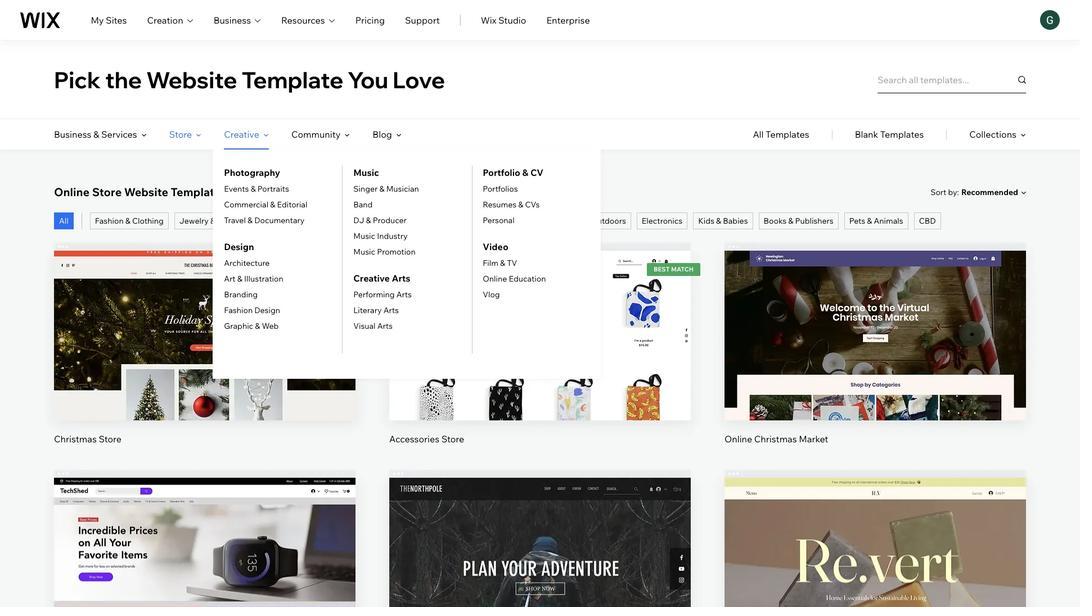 Task type: locate. For each thing, give the bounding box(es) containing it.
1 horizontal spatial christmas
[[754, 433, 797, 445]]

1 music from the top
[[353, 167, 379, 178]]

food & drinks
[[491, 216, 542, 226]]

1 christmas from the left
[[54, 433, 97, 445]]

enterprise link
[[547, 13, 590, 27]]

templates for all templates
[[766, 129, 809, 140]]

0 vertical spatial all
[[753, 129, 764, 140]]

commercial & editorial link
[[224, 200, 307, 210]]

christmas store
[[54, 433, 122, 445]]

edit button for online store website templates - christmas store image
[[178, 305, 232, 332]]

1 horizontal spatial all
[[753, 129, 764, 140]]

portfolio & cv link
[[483, 166, 544, 179]]

& down portraits
[[270, 200, 275, 210]]

photography
[[224, 167, 280, 178]]

2 music from the top
[[353, 231, 375, 241]]

view button for the edit button inside christmas store group
[[178, 344, 232, 371]]

edit button inside christmas store group
[[178, 305, 232, 332]]

& left the cvs
[[518, 200, 523, 210]]

1 vertical spatial fashion
[[224, 305, 253, 316]]

store for christmas store
[[99, 433, 122, 445]]

graphic
[[224, 321, 253, 331]]

video link
[[483, 240, 508, 254]]

portfolio & cv portfolios resumes & cvs personal
[[483, 167, 544, 226]]

my sites link
[[91, 13, 127, 27]]

literary
[[353, 305, 382, 316]]

services
[[101, 129, 137, 140]]

0 vertical spatial creative
[[224, 129, 259, 140]]

view button for online store website templates - electronics store image the edit button
[[178, 571, 232, 598]]

website
[[146, 66, 237, 94], [124, 185, 168, 199]]

personal link
[[483, 215, 515, 226]]

arts
[[277, 216, 292, 226], [392, 273, 410, 284], [396, 290, 412, 300], [383, 305, 399, 316], [377, 321, 393, 331]]

template
[[242, 66, 343, 94]]

all templates link
[[753, 119, 809, 150]]

online inside group
[[725, 433, 752, 445]]

store for online store website templates
[[92, 185, 122, 199]]

1 horizontal spatial templates
[[766, 129, 809, 140]]

1 vertical spatial business
[[54, 129, 91, 140]]

1 horizontal spatial online
[[483, 274, 507, 284]]

design up web
[[254, 305, 280, 316]]

music link
[[353, 166, 379, 179]]

online store website templates - electronics store image
[[54, 478, 356, 608]]

0 vertical spatial design
[[224, 241, 254, 253]]

industry
[[377, 231, 408, 241]]

music down music industry link
[[353, 247, 375, 257]]

0 horizontal spatial christmas
[[54, 433, 97, 445]]

online store website templates
[[54, 185, 226, 199]]

& right sports
[[584, 216, 589, 226]]

market
[[799, 433, 828, 445]]

edit
[[196, 313, 213, 324], [867, 313, 884, 324], [196, 540, 213, 551], [532, 540, 549, 551], [867, 540, 884, 551]]

books
[[764, 216, 787, 226]]

illustration
[[244, 274, 283, 284]]

photography events & portraits commercial & editorial travel & documentary
[[224, 167, 307, 226]]

2 horizontal spatial templates
[[880, 129, 924, 140]]

studio
[[499, 14, 526, 26]]

support
[[405, 14, 440, 26]]

0 horizontal spatial accessories
[[217, 216, 261, 226]]

business inside popup button
[[214, 14, 251, 26]]

music up singer at the left of page
[[353, 167, 379, 178]]

design
[[224, 241, 254, 253], [254, 305, 280, 316]]

1 horizontal spatial creative
[[353, 273, 390, 284]]

animals
[[874, 216, 903, 226]]

music singer & musician band dj & producer music industry music promotion
[[353, 167, 419, 257]]

design up architecture link
[[224, 241, 254, 253]]

store inside categories by subject element
[[169, 129, 192, 140]]

view inside christmas store group
[[194, 351, 215, 363]]

profile image image
[[1040, 10, 1060, 30]]

online store website templates - online christmas market image
[[725, 251, 1026, 421]]

performing arts link
[[353, 290, 412, 300]]

accessories
[[217, 216, 261, 226], [389, 433, 439, 445]]

1 vertical spatial all
[[59, 216, 68, 226]]

view button inside christmas store group
[[178, 344, 232, 371]]

fashion inside 'design architecture art & illustration branding fashion design graphic & web'
[[224, 305, 253, 316]]

fashion & clothing link
[[90, 213, 169, 230]]

sites
[[106, 14, 127, 26]]

music down the home & decor 'link'
[[353, 231, 375, 241]]

arts & crafts
[[277, 216, 323, 226]]

website for the
[[146, 66, 237, 94]]

view inside online christmas market group
[[865, 351, 886, 363]]

0 horizontal spatial business
[[54, 129, 91, 140]]

view button for online store website templates - home goods store image the edit button
[[849, 571, 902, 598]]

store for accessories store
[[441, 433, 464, 445]]

all inside generic categories element
[[753, 129, 764, 140]]

2 vertical spatial music
[[353, 247, 375, 257]]

1 horizontal spatial accessories
[[389, 433, 439, 445]]

fashion up graphic
[[224, 305, 253, 316]]

& right food
[[511, 216, 517, 226]]

creative up the photography
[[224, 129, 259, 140]]

view for the edit button within online christmas market group
[[865, 351, 886, 363]]

community
[[291, 129, 341, 140]]

film
[[483, 258, 498, 268]]

dj
[[353, 215, 364, 226]]

0 horizontal spatial design
[[224, 241, 254, 253]]

vlog
[[483, 290, 500, 300]]

home
[[339, 216, 361, 226]]

online store website templates - accessories store image
[[389, 251, 691, 421]]

& right kids on the right of the page
[[716, 216, 721, 226]]

0 horizontal spatial creative
[[224, 129, 259, 140]]

accessories inside 'link'
[[217, 216, 261, 226]]

templates for blank templates
[[880, 129, 924, 140]]

creative for creative arts performing arts literary arts visual arts
[[353, 273, 390, 284]]

view button inside online christmas market group
[[849, 344, 902, 371]]

0 vertical spatial website
[[146, 66, 237, 94]]

0 vertical spatial fashion
[[95, 216, 124, 226]]

store
[[169, 129, 192, 140], [92, 185, 122, 199], [99, 433, 122, 445], [441, 433, 464, 445]]

edit button inside online christmas market group
[[849, 305, 902, 332]]

creative up performing
[[353, 273, 390, 284]]

portfolio
[[483, 167, 520, 178]]

edit inside christmas store group
[[196, 313, 213, 324]]

music
[[353, 167, 379, 178], [353, 231, 375, 241], [353, 247, 375, 257]]

0 vertical spatial music
[[353, 167, 379, 178]]

cv
[[531, 167, 544, 178]]

electronics
[[642, 216, 683, 226]]

wix
[[481, 14, 496, 26]]

1 vertical spatial creative
[[353, 273, 390, 284]]

education
[[509, 274, 546, 284]]

travel
[[224, 215, 246, 226]]

& right singer at the left of page
[[379, 184, 385, 194]]

0 horizontal spatial online
[[54, 185, 90, 199]]

generic categories element
[[753, 119, 1026, 150]]

2 vertical spatial online
[[725, 433, 752, 445]]

pets
[[849, 216, 865, 226]]

& right the beauty
[[436, 216, 441, 226]]

fashion
[[95, 216, 124, 226], [224, 305, 253, 316]]

music promotion link
[[353, 247, 416, 257]]

business & services
[[54, 129, 137, 140]]

website for store
[[124, 185, 168, 199]]

singer
[[353, 184, 378, 194]]

edit button for online store website templates - backpack store image
[[513, 532, 567, 559]]

online
[[54, 185, 90, 199], [483, 274, 507, 284], [725, 433, 752, 445]]

blank
[[855, 129, 878, 140]]

business for business & services
[[54, 129, 91, 140]]

edit inside online christmas market group
[[867, 313, 884, 324]]

online inside video film & tv online education vlog
[[483, 274, 507, 284]]

0 vertical spatial accessories
[[217, 216, 261, 226]]

my sites
[[91, 14, 127, 26]]

view
[[194, 351, 215, 363], [865, 351, 886, 363], [194, 578, 215, 590], [530, 578, 551, 590], [865, 578, 886, 590]]

business inside categories by subject element
[[54, 129, 91, 140]]

0 horizontal spatial templates
[[171, 185, 226, 199]]

1 horizontal spatial fashion
[[224, 305, 253, 316]]

design architecture art & illustration branding fashion design graphic & web
[[224, 241, 283, 331]]

online store website templates - backpack store image
[[389, 478, 691, 608]]

0 horizontal spatial all
[[59, 216, 68, 226]]

travel & documentary link
[[224, 215, 305, 226]]

& left decor
[[363, 216, 368, 226]]

1 vertical spatial website
[[124, 185, 168, 199]]

arts down performing arts link
[[383, 305, 399, 316]]

creative
[[224, 129, 259, 140], [353, 273, 390, 284]]

decor
[[370, 216, 392, 226]]

0 vertical spatial online
[[54, 185, 90, 199]]

edit button for online store website templates - electronics store image
[[178, 532, 232, 559]]

1 vertical spatial accessories
[[389, 433, 439, 445]]

branding
[[224, 290, 258, 300]]

1 horizontal spatial design
[[254, 305, 280, 316]]

None search field
[[878, 66, 1026, 93]]

& left services
[[93, 129, 99, 140]]

graphic & web link
[[224, 321, 279, 331]]

& left web
[[255, 321, 260, 331]]

1 horizontal spatial business
[[214, 14, 251, 26]]

all for all
[[59, 216, 68, 226]]

portraits
[[258, 184, 289, 194]]

fashion & clothing
[[95, 216, 164, 226]]

creation
[[147, 14, 183, 26]]

wellness
[[442, 216, 475, 226]]

& left tv
[[500, 258, 505, 268]]

1 vertical spatial design
[[254, 305, 280, 316]]

2 christmas from the left
[[754, 433, 797, 445]]

edit for online store website templates - online christmas market image
[[867, 313, 884, 324]]

documentary
[[254, 215, 305, 226]]

edit for online store website templates - backpack store image
[[532, 540, 549, 551]]

1 vertical spatial music
[[353, 231, 375, 241]]

0 vertical spatial business
[[214, 14, 251, 26]]

blank templates
[[855, 129, 924, 140]]

arts down literary arts link
[[377, 321, 393, 331]]

cbd link
[[914, 213, 941, 230]]

electronics link
[[637, 213, 688, 230]]

edit for online store website templates - home goods store image
[[867, 540, 884, 551]]

christmas
[[54, 433, 97, 445], [754, 433, 797, 445]]

food
[[491, 216, 510, 226]]

beauty & wellness link
[[403, 213, 480, 230]]

arts up performing arts link
[[392, 273, 410, 284]]

categories. use the left and right arrow keys to navigate the menu element
[[0, 119, 1080, 379]]

& right pets on the right
[[867, 216, 872, 226]]

creative inside creative arts performing arts literary arts visual arts
[[353, 273, 390, 284]]

fashion left clothing
[[95, 216, 124, 226]]

blank templates link
[[855, 119, 924, 150]]

2 horizontal spatial online
[[725, 433, 752, 445]]

sports & outdoors link
[[552, 213, 631, 230]]

1 vertical spatial online
[[483, 274, 507, 284]]

view for online store website templates - electronics store image the edit button
[[194, 578, 215, 590]]



Task type: vqa. For each thing, say whether or not it's contained in the screenshot.


Task type: describe. For each thing, give the bounding box(es) containing it.
edit button for online store website templates - home goods store image
[[849, 532, 902, 559]]

visual
[[353, 321, 376, 331]]

photography link
[[224, 166, 280, 179]]

view for the edit button inside christmas store group
[[194, 351, 215, 363]]

& right the dj
[[366, 215, 371, 226]]

creative arts link
[[353, 272, 410, 285]]

online store website templates - home goods store image
[[725, 478, 1026, 608]]

outdoors
[[591, 216, 626, 226]]

christmas inside group
[[54, 433, 97, 445]]

arts down 'creative arts' link on the left of the page
[[396, 290, 412, 300]]

portfolios link
[[483, 184, 518, 194]]

edit for online store website templates - electronics store image
[[196, 540, 213, 551]]

the
[[105, 66, 142, 94]]

pricing link
[[355, 13, 385, 27]]

view for the edit button related to online store website templates - backpack store image
[[530, 578, 551, 590]]

beauty & wellness
[[408, 216, 475, 226]]

Search search field
[[878, 66, 1026, 93]]

christmas store group
[[54, 243, 356, 445]]

pick the website template you love
[[54, 66, 445, 94]]

band link
[[353, 200, 373, 210]]

creative for creative
[[224, 129, 259, 140]]

online store website templates - christmas store image
[[54, 251, 356, 421]]

& right books
[[788, 216, 793, 226]]

art
[[224, 274, 236, 284]]

jewelry & accessories link
[[174, 213, 266, 230]]

home & decor
[[339, 216, 392, 226]]

creation button
[[147, 13, 193, 27]]

christmas inside group
[[754, 433, 797, 445]]

books & publishers
[[764, 216, 834, 226]]

view button for the edit button related to online store website templates - backpack store image
[[513, 571, 567, 598]]

home & decor link
[[334, 213, 397, 230]]

producer
[[373, 215, 407, 226]]

beauty
[[408, 216, 434, 226]]

love
[[393, 66, 445, 94]]

online christmas market group
[[725, 243, 1026, 445]]

personal
[[483, 215, 515, 226]]

performing
[[353, 290, 395, 300]]

my
[[91, 14, 104, 26]]

view for online store website templates - home goods store image the edit button
[[865, 578, 886, 590]]

sort by:
[[931, 187, 959, 197]]

edit button for online store website templates - online christmas market image
[[849, 305, 902, 332]]

crafts
[[301, 216, 323, 226]]

& right the travel
[[248, 215, 253, 226]]

singer & musician link
[[353, 184, 419, 194]]

web
[[262, 321, 279, 331]]

cvs
[[525, 200, 540, 210]]

& right art
[[237, 274, 242, 284]]

& left crafts
[[294, 216, 299, 226]]

resumes & cvs link
[[483, 200, 540, 210]]

kids & babies link
[[693, 213, 753, 230]]

dj & producer link
[[353, 215, 407, 226]]

architecture
[[224, 258, 270, 268]]

events & portraits link
[[224, 184, 289, 194]]

promotion
[[377, 247, 416, 257]]

resources
[[281, 14, 325, 26]]

publishers
[[795, 216, 834, 226]]

musician
[[386, 184, 419, 194]]

clothing
[[132, 216, 164, 226]]

resources button
[[281, 13, 335, 27]]

0 horizontal spatial fashion
[[95, 216, 124, 226]]

band
[[353, 200, 373, 210]]

online christmas market
[[725, 433, 828, 445]]

music industry link
[[353, 231, 408, 241]]

accessories inside group
[[389, 433, 439, 445]]

commercial
[[224, 200, 268, 210]]

3 music from the top
[[353, 247, 375, 257]]

sports & outdoors
[[558, 216, 626, 226]]

collections
[[970, 129, 1017, 140]]

food & drinks link
[[486, 213, 547, 230]]

edit for online store website templates - christmas store image
[[196, 313, 213, 324]]

view button for the edit button within online christmas market group
[[849, 344, 902, 371]]

& down photography link
[[251, 184, 256, 194]]

arts down editorial
[[277, 216, 292, 226]]

all for all templates
[[753, 129, 764, 140]]

categories by subject element
[[54, 119, 601, 379]]

sports
[[558, 216, 582, 226]]

jewelry
[[179, 216, 209, 226]]

pets & animals
[[849, 216, 903, 226]]

wix studio
[[481, 14, 526, 26]]

fashion design link
[[224, 305, 280, 316]]

online for online store website templates
[[54, 185, 90, 199]]

video film & tv online education vlog
[[483, 241, 546, 300]]

drinks
[[518, 216, 542, 226]]

branding link
[[224, 290, 258, 300]]

events
[[224, 184, 249, 194]]

art & illustration link
[[224, 274, 283, 284]]

video
[[483, 241, 508, 253]]

accessories store
[[389, 433, 464, 445]]

online for online christmas market
[[725, 433, 752, 445]]

resumes
[[483, 200, 517, 210]]

enterprise
[[547, 14, 590, 26]]

pick
[[54, 66, 101, 94]]

cbd
[[919, 216, 936, 226]]

pricing
[[355, 14, 385, 26]]

& left clothing
[[125, 216, 130, 226]]

& inside video film & tv online education vlog
[[500, 258, 505, 268]]

portfolios
[[483, 184, 518, 194]]

all link
[[54, 213, 74, 230]]

arts & crafts link
[[272, 213, 328, 230]]

you
[[348, 66, 388, 94]]

& left cv
[[522, 167, 528, 178]]

business button
[[214, 13, 261, 27]]

kids & babies
[[698, 216, 748, 226]]

architecture link
[[224, 258, 270, 268]]

accessories store group
[[389, 243, 691, 445]]

business for business
[[214, 14, 251, 26]]

vlog link
[[483, 290, 500, 300]]

literary arts link
[[353, 305, 399, 316]]

& right jewelry
[[210, 216, 216, 226]]



